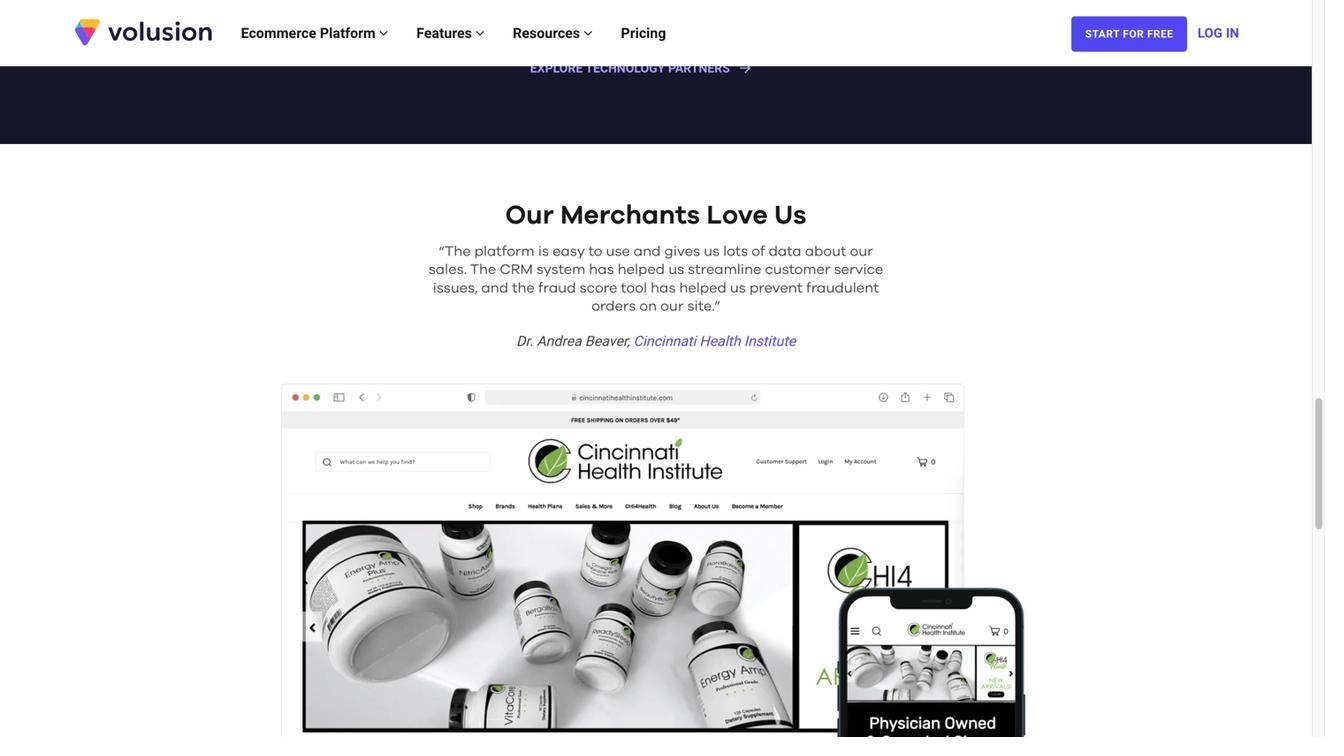 Task type: describe. For each thing, give the bounding box(es) containing it.
beaver,
[[585, 333, 630, 350]]

system
[[536, 263, 585, 277]]

ecommerce platform link
[[227, 7, 402, 60]]

service
[[834, 263, 883, 277]]

orders
[[591, 300, 636, 314]]

start for free
[[1085, 28, 1174, 40]]

0 horizontal spatial has
[[589, 263, 614, 277]]

angle down image for ecommerce platform
[[379, 26, 388, 40]]

start
[[1085, 28, 1120, 40]]

log in
[[1198, 25, 1239, 41]]

log
[[1198, 25, 1223, 41]]

resources
[[513, 25, 584, 42]]

issues,
[[433, 282, 478, 296]]

dr. andrea beaver, cincinnati health institute
[[516, 333, 796, 350]]

ecommerce
[[241, 25, 316, 42]]

is
[[538, 245, 549, 259]]

easy
[[553, 245, 585, 259]]

cincinnati
[[633, 333, 696, 350]]

2 horizontal spatial us
[[730, 282, 746, 296]]

1 horizontal spatial us
[[704, 245, 720, 259]]

health
[[700, 333, 741, 350]]

partners
[[668, 61, 730, 76]]

site.
[[687, 300, 715, 314]]

0 horizontal spatial our
[[660, 300, 684, 314]]

explore
[[530, 61, 583, 76]]

the
[[512, 282, 535, 296]]

pricing
[[621, 25, 666, 42]]

free
[[1147, 28, 1174, 40]]

score
[[580, 282, 617, 296]]

1 vertical spatial us
[[668, 263, 684, 277]]

0 vertical spatial our
[[850, 245, 873, 259]]

arrow_forward
[[737, 60, 753, 76]]

sales.
[[429, 263, 467, 277]]

gives
[[664, 245, 700, 259]]

fraud
[[538, 282, 576, 296]]

1 vertical spatial helped
[[679, 282, 727, 296]]

our
[[505, 202, 554, 229]]

1 vertical spatial and
[[481, 282, 508, 296]]

cincinnati health institute image
[[281, 384, 1031, 737]]

resources link
[[499, 7, 607, 60]]



Task type: vqa. For each thing, say whether or not it's contained in the screenshot.
"has"
yes



Task type: locate. For each thing, give the bounding box(es) containing it.
helped up tool
[[618, 263, 665, 277]]

us
[[704, 245, 720, 259], [668, 263, 684, 277], [730, 282, 746, 296]]

merchants
[[560, 202, 700, 229]]

the up sales.
[[445, 245, 471, 259]]

facebook logo image
[[1037, 10, 1157, 32]]

and down crm
[[481, 282, 508, 296]]

start for free link
[[1072, 16, 1187, 52]]

our right the on
[[660, 300, 684, 314]]

for
[[1123, 28, 1144, 40]]

explore technology partners arrow_forward
[[530, 60, 753, 76]]

tool
[[621, 282, 647, 296]]

and
[[634, 245, 661, 259], [481, 282, 508, 296]]

1 vertical spatial the
[[470, 263, 496, 277]]

about
[[805, 245, 846, 259]]

features
[[416, 25, 475, 42]]

has up the on
[[651, 282, 676, 296]]

ecommerce platform
[[241, 25, 379, 42]]

1 horizontal spatial our
[[850, 245, 873, 259]]

1 angle down image from the left
[[379, 26, 388, 40]]

in
[[1226, 25, 1239, 41]]

institute
[[744, 333, 796, 350]]

platform
[[474, 245, 535, 259]]

on
[[639, 300, 657, 314]]

angle down image
[[584, 26, 593, 40]]

2 angle down image from the left
[[475, 26, 485, 40]]

fraudulent
[[806, 282, 879, 296]]

angle down image
[[379, 26, 388, 40], [475, 26, 485, 40]]

angle down image inside features 'link'
[[475, 26, 485, 40]]

0 vertical spatial helped
[[618, 263, 665, 277]]

1 horizontal spatial angle down image
[[475, 26, 485, 40]]

us down gives
[[668, 263, 684, 277]]

log in link
[[1198, 7, 1239, 60]]

love
[[707, 202, 768, 229]]

streamline
[[688, 263, 761, 277]]

prevent
[[750, 282, 803, 296]]

pinterest logo image
[[316, 10, 430, 32]]

0 horizontal spatial and
[[481, 282, 508, 296]]

andrea
[[537, 333, 582, 350]]

has up score
[[589, 263, 614, 277]]

0 vertical spatial has
[[589, 263, 614, 277]]

technology
[[585, 61, 665, 76]]

helped
[[618, 263, 665, 277], [679, 282, 727, 296]]

0 horizontal spatial helped
[[618, 263, 665, 277]]

of
[[752, 245, 765, 259]]

crm
[[500, 263, 533, 277]]

use
[[606, 245, 630, 259]]

0 vertical spatial us
[[704, 245, 720, 259]]

the
[[445, 245, 471, 259], [470, 263, 496, 277]]

us up streamline
[[704, 245, 720, 259]]

the platform is easy to use and gives us lots of data about our sales. the crm system has helped us streamline customer service issues, and the fraud score tool has helped us prevent fraudulent orders on our site.
[[429, 245, 883, 314]]

dr.
[[516, 333, 533, 350]]

1 horizontal spatial and
[[634, 245, 661, 259]]

1 vertical spatial our
[[660, 300, 684, 314]]

fullstory logo image
[[591, 10, 704, 32]]

angle down image inside ecommerce platform 'link'
[[379, 26, 388, 40]]

and right use
[[634, 245, 661, 259]]

has
[[589, 263, 614, 277], [651, 282, 676, 296]]

customer
[[765, 263, 830, 277]]

our up service
[[850, 245, 873, 259]]

to
[[589, 245, 602, 259]]

lots
[[723, 245, 748, 259]]

angle down image for features
[[475, 26, 485, 40]]

our
[[850, 245, 873, 259], [660, 300, 684, 314]]

the down platform
[[470, 263, 496, 277]]

helped up site.
[[679, 282, 727, 296]]

pricing link
[[607, 7, 680, 60]]

0 horizontal spatial us
[[668, 263, 684, 277]]

1 horizontal spatial has
[[651, 282, 676, 296]]

1 vertical spatial has
[[651, 282, 676, 296]]

cincinnati health institute link
[[633, 333, 796, 350]]

angle down image right platform
[[379, 26, 388, 40]]

angle down image left resources
[[475, 26, 485, 40]]

us
[[774, 202, 806, 229]]

features link
[[402, 7, 499, 60]]

stripe logo image
[[464, 10, 557, 32]]

us down streamline
[[730, 282, 746, 296]]

0 vertical spatial the
[[445, 245, 471, 259]]

data
[[769, 245, 802, 259]]

0 vertical spatial and
[[634, 245, 661, 259]]

1 horizontal spatial helped
[[679, 282, 727, 296]]

platform
[[320, 25, 376, 42]]

0 horizontal spatial angle down image
[[379, 26, 388, 40]]

our merchants love us
[[505, 202, 806, 229]]

volusion logo image
[[73, 17, 214, 47]]

mailchimp logo image
[[155, 10, 282, 32]]

2 vertical spatial us
[[730, 282, 746, 296]]



